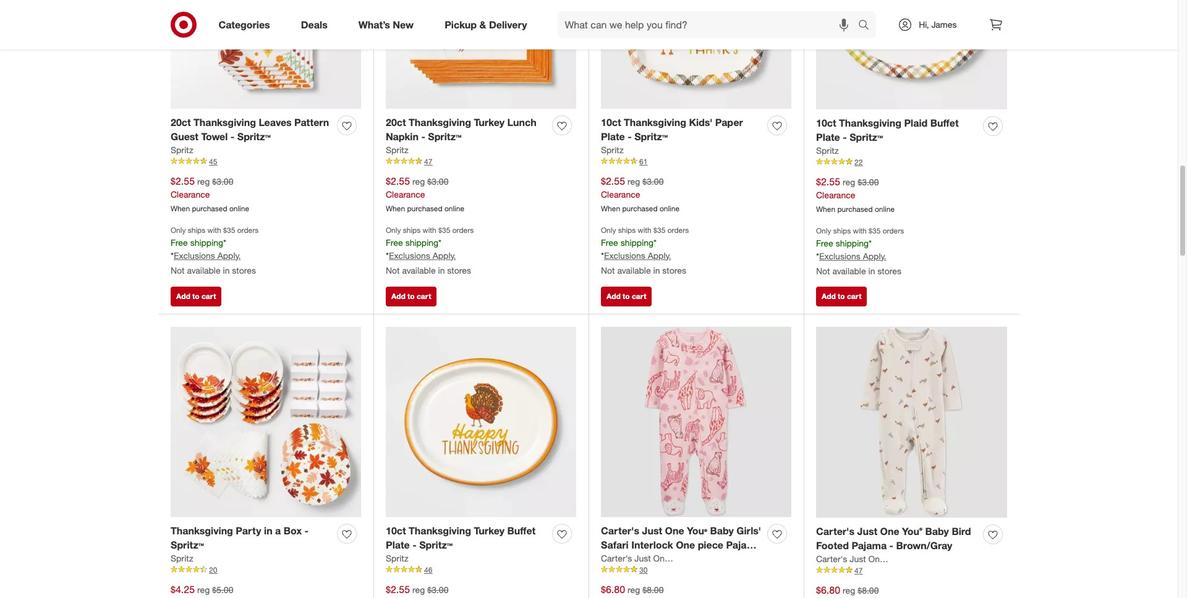 Task type: locate. For each thing, give the bounding box(es) containing it.
in for 20ct thanksgiving leaves pattern guest towel - spritz™
[[223, 265, 230, 276]]

spritz™ down leaves on the left top of page
[[237, 131, 271, 143]]

add to cart button for 10ct thanksgiving kids' paper plate - spritz™
[[601, 287, 652, 307]]

not for 10ct thanksgiving kids' paper plate - spritz™
[[601, 265, 615, 276]]

1 vertical spatial turkey
[[474, 525, 505, 538]]

*
[[223, 237, 226, 248], [439, 237, 442, 248], [654, 237, 657, 248], [869, 238, 872, 249], [171, 250, 174, 261], [386, 250, 389, 261], [601, 250, 604, 261], [816, 251, 819, 261]]

0 vertical spatial 47
[[424, 157, 433, 166]]

free for 20ct thanksgiving turkey lunch napkin - spritz™
[[386, 237, 403, 248]]

4 to from the left
[[838, 292, 845, 301]]

kids'
[[689, 116, 713, 129]]

spritz link
[[171, 144, 193, 156], [386, 144, 409, 156], [601, 144, 624, 156], [816, 145, 839, 157], [171, 553, 193, 565], [386, 553, 409, 565]]

reg down 45
[[197, 176, 210, 187]]

45
[[209, 157, 217, 166]]

plate for 10ct thanksgiving kids' paper plate - spritz™
[[601, 131, 625, 143]]

10ct thanksgiving plaid buffet plate - spritz™ image
[[816, 0, 1007, 109], [816, 0, 1007, 109]]

1 horizontal spatial 47 link
[[816, 566, 1007, 577]]

cart for 20ct thanksgiving turkey lunch napkin - spritz™
[[417, 292, 431, 301]]

spritz
[[171, 145, 193, 155], [386, 145, 409, 155], [601, 145, 624, 155], [816, 145, 839, 156], [171, 553, 193, 564], [386, 553, 409, 564]]

0 horizontal spatial plate
[[386, 539, 410, 552]]

orders
[[237, 226, 259, 235], [453, 226, 474, 235], [668, 226, 689, 235], [883, 226, 904, 235]]

0 horizontal spatial $6.80
[[601, 584, 625, 596]]

20ct up napkin
[[386, 116, 406, 129]]

ships for 20ct thanksgiving turkey lunch napkin - spritz™
[[403, 226, 421, 235]]

1 horizontal spatial buffet
[[931, 117, 959, 129]]

$2.55 for 20ct thanksgiving turkey lunch napkin - spritz™
[[386, 175, 410, 187]]

1 horizontal spatial 20ct
[[386, 116, 406, 129]]

1 20ct from the left
[[171, 116, 191, 129]]

1 turkey from the top
[[474, 116, 505, 129]]

clearance down napkin
[[386, 189, 425, 200]]

10ct thanksgiving kids' paper plate - spritz™ image
[[601, 0, 792, 109], [601, 0, 792, 109]]

spritz™ inside 10ct thanksgiving kids' paper plate - spritz™
[[635, 131, 668, 143]]

carter's just one you link down the footed
[[816, 553, 901, 566]]

1 horizontal spatial plate
[[601, 131, 625, 143]]

10ct inside 10ct thanksgiving turkey buffet plate - spritz™
[[386, 525, 406, 538]]

just down carter's just one you®️ baby bird footed pajama - brown/gray
[[850, 554, 866, 565]]

carter's down safari at right bottom
[[601, 553, 632, 564]]

james
[[932, 19, 957, 30]]

pajama
[[726, 539, 761, 552], [852, 540, 887, 552]]

clearance
[[171, 189, 210, 200], [386, 189, 425, 200], [601, 189, 640, 200], [816, 190, 856, 200]]

3 to from the left
[[623, 292, 630, 301]]

exclusions apply. button
[[174, 250, 241, 262], [389, 250, 456, 262], [604, 250, 671, 262], [819, 250, 886, 263]]

$6.80 down pink
[[601, 584, 625, 596]]

clearance for 10ct thanksgiving kids' paper plate - spritz™
[[601, 189, 640, 200]]

- inside 10ct thanksgiving plaid buffet plate - spritz™
[[843, 131, 847, 144]]

10ct thanksgiving kids' paper plate - spritz™
[[601, 116, 743, 143]]

$2.55 reg $3.00 clearance when purchased online
[[171, 175, 249, 213], [386, 175, 464, 213], [601, 175, 680, 213], [816, 176, 895, 214]]

cart
[[202, 292, 216, 301], [417, 292, 431, 301], [632, 292, 646, 301], [847, 292, 862, 301]]

$2.55 for 10ct thanksgiving kids' paper plate - spritz™
[[601, 175, 625, 187]]

exclusions for 10ct thanksgiving kids' paper plate - spritz™
[[604, 250, 646, 261]]

carter's inside carter's just one you®️ baby bird footed pajama - brown/gray
[[816, 526, 855, 538]]

cart for 20ct thanksgiving leaves pattern guest towel - spritz™
[[202, 292, 216, 301]]

47 link down 20ct thanksgiving turkey lunch napkin - spritz™ link
[[386, 156, 576, 167]]

2 20ct from the left
[[386, 116, 406, 129]]

only for 10ct thanksgiving plaid buffet plate - spritz™
[[816, 226, 831, 235]]

search
[[853, 20, 883, 32]]

you down the carter's just one you®️ baby bird footed pajama - brown/gray link
[[887, 554, 901, 565]]

carter's just one you® baby girls' safari interlock one piece pajama - pink image
[[601, 327, 792, 517], [601, 327, 792, 517]]

10ct thanksgiving kids' paper plate - spritz™ link
[[601, 116, 763, 144]]

thanksgiving inside 10ct thanksgiving kids' paper plate - spritz™
[[624, 116, 686, 129]]

spritz link for 20ct thanksgiving leaves pattern guest towel - spritz™
[[171, 144, 193, 156]]

carter's just one you®️ baby bird footed pajama - brown/gray image
[[816, 327, 1007, 518], [816, 327, 1007, 518]]

add to cart button
[[171, 287, 222, 307], [386, 287, 437, 307], [601, 287, 652, 307], [816, 287, 867, 307]]

only ships with $35 orders free shipping * * exclusions apply. not available in stores
[[171, 226, 259, 276], [386, 226, 474, 276], [601, 226, 689, 276], [816, 226, 904, 276]]

not
[[171, 265, 185, 276], [386, 265, 400, 276], [601, 265, 615, 276], [816, 266, 830, 276]]

45 link
[[171, 156, 361, 167]]

spritz™ up 22
[[850, 131, 883, 144]]

stores for turkey
[[447, 265, 471, 276]]

just up 'interlock'
[[642, 525, 662, 538]]

20ct for 20ct thanksgiving leaves pattern guest towel - spritz™
[[171, 116, 191, 129]]

20ct inside 20ct thanksgiving turkey lunch napkin - spritz™
[[386, 116, 406, 129]]

reg down the 61
[[628, 176, 640, 187]]

shipping for 10ct thanksgiving plaid buffet plate - spritz™
[[836, 238, 869, 249]]

categories
[[219, 18, 270, 31]]

1 vertical spatial 47 link
[[816, 566, 1007, 577]]

spritz™ right napkin
[[428, 131, 462, 143]]

20ct inside 20ct thanksgiving leaves pattern guest towel - spritz™
[[171, 116, 191, 129]]

plate for 10ct thanksgiving plaid buffet plate - spritz™
[[816, 131, 840, 144]]

$3.00 down 22
[[858, 177, 879, 187]]

20ct
[[171, 116, 191, 129], [386, 116, 406, 129]]

0 horizontal spatial buffet
[[507, 525, 536, 538]]

carter's just one you®️ baby bird footed pajama - brown/gray
[[816, 526, 971, 552]]

$3.00 for plaid
[[858, 177, 879, 187]]

1 horizontal spatial $6.80
[[816, 584, 840, 597]]

in inside the thanksgiving party in a box - spritz™
[[264, 525, 273, 538]]

2 horizontal spatial 10ct
[[816, 117, 837, 129]]

0 horizontal spatial baby
[[710, 525, 734, 538]]

you for one
[[672, 553, 686, 564]]

-
[[231, 131, 235, 143], [421, 131, 425, 143], [628, 131, 632, 143], [843, 131, 847, 144], [305, 525, 309, 538], [413, 539, 417, 552], [890, 540, 894, 552], [601, 553, 605, 566]]

carter's just one you up 30
[[601, 553, 686, 564]]

baby up piece
[[710, 525, 734, 538]]

orders for kids'
[[668, 226, 689, 235]]

0 vertical spatial 47 link
[[386, 156, 576, 167]]

47 down 20ct thanksgiving turkey lunch napkin - spritz™
[[424, 157, 433, 166]]

- inside 20ct thanksgiving turkey lunch napkin - spritz™
[[421, 131, 425, 143]]

one down 'interlock'
[[653, 553, 670, 564]]

in
[[223, 265, 230, 276], [438, 265, 445, 276], [653, 265, 660, 276], [869, 266, 875, 276], [264, 525, 273, 538]]

plaid
[[904, 117, 928, 129]]

20ct thanksgiving leaves pattern guest towel - spritz™ image
[[171, 0, 361, 109], [171, 0, 361, 109]]

4 add to cart button from the left
[[816, 287, 867, 307]]

2 to from the left
[[408, 292, 415, 301]]

bird
[[952, 526, 971, 538]]

1 horizontal spatial baby
[[925, 526, 949, 538]]

ships for 20ct thanksgiving leaves pattern guest towel - spritz™
[[188, 226, 205, 235]]

thanksgiving inside 10ct thanksgiving plaid buffet plate - spritz™
[[839, 117, 902, 129]]

47
[[424, 157, 433, 166], [855, 566, 863, 576]]

carter's down the footed
[[816, 554, 847, 565]]

exclusions for 20ct thanksgiving leaves pattern guest towel - spritz™
[[174, 250, 215, 261]]

just left you®️
[[857, 526, 878, 538]]

plate
[[601, 131, 625, 143], [816, 131, 840, 144], [386, 539, 410, 552]]

3 add to cart button from the left
[[601, 287, 652, 307]]

spritz for 10ct thanksgiving kids' paper plate - spritz™
[[601, 145, 624, 155]]

piece
[[698, 539, 724, 552]]

pickup & delivery
[[445, 18, 527, 31]]

turkey for buffet
[[474, 525, 505, 538]]

clearance down the 61
[[601, 189, 640, 200]]

10ct thanksgiving turkey buffet plate - spritz™ image
[[386, 327, 576, 517], [386, 327, 576, 517]]

thanksgiving up 20
[[171, 525, 233, 538]]

to for 10ct thanksgiving kids' paper plate - spritz™
[[623, 292, 630, 301]]

0 horizontal spatial 47 link
[[386, 156, 576, 167]]

$35
[[223, 226, 235, 235], [439, 226, 450, 235], [654, 226, 666, 235], [869, 226, 881, 235]]

buffet for 10ct thanksgiving turkey buffet plate - spritz™
[[507, 525, 536, 538]]

shipping for 20ct thanksgiving leaves pattern guest towel - spritz™
[[190, 237, 223, 248]]

carter's for carter's just one you® baby girls' safari interlock one piece pajama - pink link
[[601, 525, 640, 538]]

add for 20ct thanksgiving turkey lunch napkin - spritz™
[[391, 292, 406, 301]]

pajama right the footed
[[852, 540, 887, 552]]

20ct thanksgiving leaves pattern guest towel - spritz™ link
[[171, 116, 332, 144]]

available
[[187, 265, 221, 276], [402, 265, 436, 276], [617, 265, 651, 276], [833, 266, 866, 276]]

$3.00 down 45
[[212, 176, 233, 187]]

10ct thanksgiving turkey buffet plate - spritz™
[[386, 525, 536, 552]]

to for 10ct thanksgiving plaid buffet plate - spritz™
[[838, 292, 845, 301]]

spritz™ inside the thanksgiving party in a box - spritz™
[[171, 539, 204, 552]]

add for 10ct thanksgiving kids' paper plate - spritz™
[[607, 292, 621, 301]]

spritz™ up the 61
[[635, 131, 668, 143]]

spritz™ up $4.25
[[171, 539, 204, 552]]

thanksgiving inside 10ct thanksgiving turkey buffet plate - spritz™
[[409, 525, 471, 538]]

10ct for 10ct thanksgiving plaid buffet plate - spritz™
[[816, 117, 837, 129]]

reg down 22
[[843, 177, 856, 187]]

carter's just one you® baby girls' safari interlock one piece pajama - pink link
[[601, 525, 763, 566]]

2 horizontal spatial plate
[[816, 131, 840, 144]]

spritz™ inside 10ct thanksgiving plaid buffet plate - spritz™
[[850, 131, 883, 144]]

carter's just one you link
[[601, 553, 686, 565], [816, 553, 901, 566]]

$2.55 reg $3.00 clearance when purchased online for 10ct thanksgiving plaid buffet plate - spritz™
[[816, 176, 895, 214]]

only ships with $35 orders free shipping * * exclusions apply. not available in stores for 10ct thanksgiving kids' paper plate - spritz™
[[601, 226, 689, 276]]

purchased for 10ct thanksgiving kids' paper plate - spritz™
[[622, 204, 658, 213]]

exclusions
[[174, 250, 215, 261], [389, 250, 430, 261], [604, 250, 646, 261], [819, 251, 861, 261]]

footed
[[816, 540, 849, 552]]

0 horizontal spatial 20ct
[[171, 116, 191, 129]]

add
[[176, 292, 190, 301], [391, 292, 406, 301], [607, 292, 621, 301], [822, 292, 836, 301]]

pajama inside carter's just one you®️ baby bird footed pajama - brown/gray
[[852, 540, 887, 552]]

thanksgiving for 10ct thanksgiving kids' paper plate - spritz™
[[624, 116, 686, 129]]

pajama inside carter's just one you® baby girls' safari interlock one piece pajama - pink
[[726, 539, 761, 552]]

turkey left lunch
[[474, 116, 505, 129]]

when for 10ct thanksgiving plaid buffet plate - spritz™
[[816, 205, 836, 214]]

$8.00
[[643, 585, 664, 596], [858, 586, 879, 596]]

1 vertical spatial buffet
[[507, 525, 536, 538]]

spritz link for 20ct thanksgiving turkey lunch napkin - spritz™
[[386, 144, 409, 156]]

thanksgiving party in a box - spritz™ image
[[171, 327, 361, 517], [171, 327, 361, 517]]

thanksgiving up 46
[[409, 525, 471, 538]]

with for 10ct thanksgiving kids' paper plate - spritz™
[[638, 226, 652, 235]]

1 cart from the left
[[202, 292, 216, 301]]

plate inside 10ct thanksgiving plaid buffet plate - spritz™
[[816, 131, 840, 144]]

just
[[642, 525, 662, 538], [857, 526, 878, 538], [635, 553, 651, 564], [850, 554, 866, 565]]

spritz link for thanksgiving party in a box - spritz™
[[171, 553, 193, 565]]

reg inside $4.25 reg $5.00
[[197, 585, 210, 596]]

spritz™ inside 10ct thanksgiving turkey buffet plate - spritz™
[[419, 539, 453, 552]]

orders for plaid
[[883, 226, 904, 235]]

reg down 46
[[412, 585, 425, 596]]

spritz™ up 46
[[419, 539, 453, 552]]

add to cart for 10ct thanksgiving kids' paper plate - spritz™
[[607, 292, 646, 301]]

reg down the footed
[[843, 586, 856, 596]]

one left you®
[[665, 525, 684, 538]]

3 add from the left
[[607, 292, 621, 301]]

add to cart
[[176, 292, 216, 301], [391, 292, 431, 301], [607, 292, 646, 301], [822, 292, 862, 301]]

stores for plaid
[[878, 266, 902, 276]]

buffet up the '46' link
[[507, 525, 536, 538]]

carter's just one you
[[601, 553, 686, 564], [816, 554, 901, 565]]

1 to from the left
[[192, 292, 200, 301]]

pajama down girls'
[[726, 539, 761, 552]]

spritz™
[[237, 131, 271, 143], [428, 131, 462, 143], [635, 131, 668, 143], [850, 131, 883, 144], [171, 539, 204, 552], [419, 539, 453, 552]]

clearance for 20ct thanksgiving leaves pattern guest towel - spritz™
[[171, 189, 210, 200]]

$6.80 reg $8.00 down the footed
[[816, 584, 879, 597]]

1 horizontal spatial $6.80 reg $8.00
[[816, 584, 879, 597]]

online
[[229, 204, 249, 213], [445, 204, 464, 213], [660, 204, 680, 213], [875, 205, 895, 214]]

buffet inside 10ct thanksgiving turkey buffet plate - spritz™
[[507, 525, 536, 538]]

categories link
[[208, 11, 286, 38]]

$8.00 down 30
[[643, 585, 664, 596]]

$6.80
[[601, 584, 625, 596], [816, 584, 840, 597]]

$2.55 reg $3.00 clearance when purchased online for 10ct thanksgiving kids' paper plate - spritz™
[[601, 175, 680, 213]]

reg left $5.00
[[197, 585, 210, 596]]

2 cart from the left
[[417, 292, 431, 301]]

carter's just one you for interlock
[[601, 553, 686, 564]]

when
[[171, 204, 190, 213], [386, 204, 405, 213], [601, 204, 620, 213], [816, 205, 836, 214]]

carter's just one you down the footed
[[816, 554, 901, 565]]

buffet right plaid
[[931, 117, 959, 129]]

4 cart from the left
[[847, 292, 862, 301]]

$6.80 reg $8.00
[[601, 584, 664, 596], [816, 584, 879, 597]]

baby for brown/gray
[[925, 526, 949, 538]]

46 link
[[386, 565, 576, 576]]

1 vertical spatial 47
[[855, 566, 863, 576]]

$8.00 down carter's just one you®️ baby bird footed pajama - brown/gray
[[858, 586, 879, 596]]

$3.00 down 20ct thanksgiving turkey lunch napkin - spritz™
[[428, 176, 449, 187]]

$4.25
[[171, 584, 195, 596]]

spritz™ for thanksgiving party in a box - spritz™
[[171, 539, 204, 552]]

plate inside 10ct thanksgiving turkey buffet plate - spritz™
[[386, 539, 410, 552]]

exclusions for 10ct thanksgiving plaid buffet plate - spritz™
[[819, 251, 861, 261]]

$6.80 reg $8.00 down 30
[[601, 584, 664, 596]]

10ct inside 10ct thanksgiving plaid buffet plate - spritz™
[[816, 117, 837, 129]]

thanksgiving up the 61
[[624, 116, 686, 129]]

baby up brown/gray
[[925, 526, 949, 538]]

one down carter's just one you®️ baby bird footed pajama - brown/gray
[[869, 554, 885, 565]]

1 horizontal spatial carter's just one you link
[[816, 553, 901, 566]]

10ct thanksgiving plaid buffet plate - spritz™ link
[[816, 116, 978, 145]]

spritz™ inside 20ct thanksgiving turkey lunch napkin - spritz™
[[428, 131, 462, 143]]

just inside carter's just one you®️ baby bird footed pajama - brown/gray
[[857, 526, 878, 538]]

1 horizontal spatial 10ct
[[601, 116, 621, 129]]

3 add to cart from the left
[[607, 292, 646, 301]]

0 horizontal spatial carter's just one you
[[601, 553, 686, 564]]

2 turkey from the top
[[474, 525, 505, 538]]

3 cart from the left
[[632, 292, 646, 301]]

1 horizontal spatial you
[[887, 554, 901, 565]]

shipping
[[190, 237, 223, 248], [405, 237, 439, 248], [621, 237, 654, 248], [836, 238, 869, 249]]

you®️
[[902, 526, 923, 538]]

you up the '30' link
[[672, 553, 686, 564]]

turkey up the '46' link
[[474, 525, 505, 538]]

carter's up safari at right bottom
[[601, 525, 640, 538]]

4 add from the left
[[822, 292, 836, 301]]

to for 20ct thanksgiving turkey lunch napkin - spritz™
[[408, 292, 415, 301]]

only ships with $35 orders free shipping * * exclusions apply. not available in stores for 10ct thanksgiving plaid buffet plate - spritz™
[[816, 226, 904, 276]]

carter's inside carter's just one you® baby girls' safari interlock one piece pajama - pink
[[601, 525, 640, 538]]

20ct thanksgiving turkey lunch napkin - spritz™ image
[[386, 0, 576, 109], [386, 0, 576, 109]]

thanksgiving inside 20ct thanksgiving leaves pattern guest towel - spritz™
[[194, 116, 256, 129]]

with for 20ct thanksgiving turkey lunch napkin - spritz™
[[423, 226, 436, 235]]

add for 20ct thanksgiving leaves pattern guest towel - spritz™
[[176, 292, 190, 301]]

one inside carter's just one you®️ baby bird footed pajama - brown/gray
[[880, 526, 900, 538]]

2 add to cart from the left
[[391, 292, 431, 301]]

$2.55
[[171, 175, 195, 187], [386, 175, 410, 187], [601, 175, 625, 187], [816, 176, 840, 188], [386, 584, 410, 596]]

thanksgiving up towel
[[194, 116, 256, 129]]

box
[[284, 525, 302, 538]]

$3.00 down the 61
[[643, 176, 664, 187]]

thanksgiving up napkin
[[409, 116, 471, 129]]

just up 30
[[635, 553, 651, 564]]

46
[[424, 566, 433, 575]]

1 add from the left
[[176, 292, 190, 301]]

10ct
[[601, 116, 621, 129], [816, 117, 837, 129], [386, 525, 406, 538]]

add to cart for 20ct thanksgiving turkey lunch napkin - spritz™
[[391, 292, 431, 301]]

purchased for 20ct thanksgiving leaves pattern guest towel - spritz™
[[192, 204, 227, 213]]

free
[[171, 237, 188, 248], [386, 237, 403, 248], [601, 237, 618, 248], [816, 238, 834, 249]]

carter's up the footed
[[816, 526, 855, 538]]

0 horizontal spatial carter's just one you link
[[601, 553, 686, 565]]

thanksgiving inside the thanksgiving party in a box - spritz™
[[171, 525, 233, 538]]

one for carter's just one you® baby girls' safari interlock one piece pajama - pink link
[[665, 525, 684, 538]]

2 add to cart button from the left
[[386, 287, 437, 307]]

thanksgiving inside 20ct thanksgiving turkey lunch napkin - spritz™
[[409, 116, 471, 129]]

20ct up guest
[[171, 116, 191, 129]]

47 down carter's just one you®️ baby bird footed pajama - brown/gray
[[855, 566, 863, 576]]

apply.
[[218, 250, 241, 261], [433, 250, 456, 261], [648, 250, 671, 261], [863, 251, 886, 261]]

0 vertical spatial buffet
[[931, 117, 959, 129]]

clearance down 45
[[171, 189, 210, 200]]

20
[[209, 566, 217, 575]]

$6.80 down the footed
[[816, 584, 840, 597]]

thanksgiving up 22
[[839, 117, 902, 129]]

thanksgiving for 20ct thanksgiving leaves pattern guest towel - spritz™
[[194, 116, 256, 129]]

lunch
[[507, 116, 537, 129]]

thanksgiving
[[194, 116, 256, 129], [409, 116, 471, 129], [624, 116, 686, 129], [839, 117, 902, 129], [171, 525, 233, 538], [409, 525, 471, 538]]

buffet inside 10ct thanksgiving plaid buffet plate - spritz™
[[931, 117, 959, 129]]

to
[[192, 292, 200, 301], [408, 292, 415, 301], [623, 292, 630, 301], [838, 292, 845, 301]]

only
[[171, 226, 186, 235], [386, 226, 401, 235], [601, 226, 616, 235], [816, 226, 831, 235]]

turkey inside 20ct thanksgiving turkey lunch napkin - spritz™
[[474, 116, 505, 129]]

carter's just one you link up 30
[[601, 553, 686, 565]]

clearance down 22
[[816, 190, 856, 200]]

$35 for 20ct thanksgiving leaves pattern guest towel - spritz™
[[223, 226, 235, 235]]

0 vertical spatial turkey
[[474, 116, 505, 129]]

1 horizontal spatial 47
[[855, 566, 863, 576]]

plate inside 10ct thanksgiving kids' paper plate - spritz™
[[601, 131, 625, 143]]

$4.25 reg $5.00
[[171, 584, 233, 596]]

orders for turkey
[[453, 226, 474, 235]]

just inside carter's just one you® baby girls' safari interlock one piece pajama - pink
[[642, 525, 662, 538]]

0 horizontal spatial pajama
[[726, 539, 761, 552]]

spritz for thanksgiving party in a box - spritz™
[[171, 553, 193, 564]]

add to cart button for 20ct thanksgiving turkey lunch napkin - spritz™
[[386, 287, 437, 307]]

0 horizontal spatial you
[[672, 553, 686, 564]]

$2.55 reg $3.00 clearance when purchased online for 20ct thanksgiving leaves pattern guest towel - spritz™
[[171, 175, 249, 213]]

1 add to cart button from the left
[[171, 287, 222, 307]]

1 horizontal spatial pajama
[[852, 540, 887, 552]]

carter's
[[601, 525, 640, 538], [816, 526, 855, 538], [601, 553, 632, 564], [816, 554, 847, 565]]

47 link down brown/gray
[[816, 566, 1007, 577]]

2 add from the left
[[391, 292, 406, 301]]

baby inside carter's just one you®️ baby bird footed pajama - brown/gray
[[925, 526, 949, 538]]

turkey inside 10ct thanksgiving turkey buffet plate - spritz™
[[474, 525, 505, 538]]

0 horizontal spatial 10ct
[[386, 525, 406, 538]]

20 link
[[171, 565, 361, 576]]

47 link for one
[[816, 566, 1007, 577]]

4 add to cart from the left
[[822, 292, 862, 301]]

when for 20ct thanksgiving leaves pattern guest towel - spritz™
[[171, 204, 190, 213]]

$5.00
[[212, 585, 233, 596]]

10ct inside 10ct thanksgiving kids' paper plate - spritz™
[[601, 116, 621, 129]]

clearance for 10ct thanksgiving plaid buffet plate - spritz™
[[816, 190, 856, 200]]

napkin
[[386, 131, 419, 143]]

1 horizontal spatial carter's just one you
[[816, 554, 901, 565]]

reg
[[197, 176, 210, 187], [412, 176, 425, 187], [628, 176, 640, 187], [843, 177, 856, 187], [197, 585, 210, 596], [412, 585, 425, 596], [628, 585, 640, 596], [843, 586, 856, 596]]

$35 for 10ct thanksgiving kids' paper plate - spritz™
[[654, 226, 666, 235]]

one left you®️
[[880, 526, 900, 538]]

1 add to cart from the left
[[176, 292, 216, 301]]

reg inside $2.55 reg $3.00
[[412, 585, 425, 596]]

baby inside carter's just one you® baby girls' safari interlock one piece pajama - pink
[[710, 525, 734, 538]]

$3.00 down 46
[[428, 585, 449, 596]]

0 horizontal spatial 47
[[424, 157, 433, 166]]

online for plaid
[[875, 205, 895, 214]]



Task type: vqa. For each thing, say whether or not it's contained in the screenshot.


Task type: describe. For each thing, give the bounding box(es) containing it.
10ct for 10ct thanksgiving turkey buffet plate - spritz™
[[386, 525, 406, 538]]

girls'
[[737, 525, 761, 538]]

apply. for 10ct thanksgiving kids' paper plate - spritz™
[[648, 250, 671, 261]]

spritz™ for 20ct thanksgiving turkey lunch napkin - spritz™
[[428, 131, 462, 143]]

1 horizontal spatial $8.00
[[858, 586, 879, 596]]

paper
[[715, 116, 743, 129]]

reg down napkin
[[412, 176, 425, 187]]

interlock
[[632, 539, 673, 552]]

spritz link for 10ct thanksgiving turkey buffet plate - spritz™
[[386, 553, 409, 565]]

what's new
[[359, 18, 414, 31]]

$35 for 20ct thanksgiving turkey lunch napkin - spritz™
[[439, 226, 450, 235]]

stores for leaves
[[232, 265, 256, 276]]

when for 20ct thanksgiving turkey lunch napkin - spritz™
[[386, 204, 405, 213]]

turkey for lunch
[[474, 116, 505, 129]]

30
[[639, 566, 648, 575]]

0 horizontal spatial $8.00
[[643, 585, 664, 596]]

20ct thanksgiving turkey lunch napkin - spritz™ link
[[386, 116, 547, 144]]

a
[[275, 525, 281, 538]]

in for 10ct thanksgiving kids' paper plate - spritz™
[[653, 265, 660, 276]]

carter's just one you®️ baby bird footed pajama - brown/gray link
[[816, 525, 978, 553]]

only ships with $35 orders free shipping * * exclusions apply. not available in stores for 20ct thanksgiving turkey lunch napkin - spritz™
[[386, 226, 474, 276]]

spritz for 20ct thanksgiving leaves pattern guest towel - spritz™
[[171, 145, 193, 155]]

only for 20ct thanksgiving leaves pattern guest towel - spritz™
[[171, 226, 186, 235]]

$3.00 inside $2.55 reg $3.00
[[428, 585, 449, 596]]

$2.55 reg $3.00
[[386, 584, 449, 596]]

0 horizontal spatial $6.80 reg $8.00
[[601, 584, 664, 596]]

61 link
[[601, 156, 792, 167]]

pickup
[[445, 18, 477, 31]]

exclusions apply. button for 10ct thanksgiving kids' paper plate - spritz™
[[604, 250, 671, 262]]

What can we help you find? suggestions appear below search field
[[558, 11, 862, 38]]

carter's just one you® baby girls' safari interlock one piece pajama - pink
[[601, 525, 761, 566]]

baby for piece
[[710, 525, 734, 538]]

10ct thanksgiving turkey buffet plate - spritz™ link
[[386, 525, 547, 553]]

carter's for interlock carter's just one you link
[[601, 553, 632, 564]]

shipping for 10ct thanksgiving kids' paper plate - spritz™
[[621, 237, 654, 248]]

deals
[[301, 18, 328, 31]]

you for -
[[887, 554, 901, 565]]

delivery
[[489, 18, 527, 31]]

guest
[[171, 131, 198, 143]]

available for 10ct thanksgiving kids' paper plate - spritz™
[[617, 265, 651, 276]]

pink
[[608, 553, 628, 566]]

you®
[[687, 525, 707, 538]]

towel
[[201, 131, 228, 143]]

- inside 10ct thanksgiving kids' paper plate - spritz™
[[628, 131, 632, 143]]

spritz link for 10ct thanksgiving kids' paper plate - spritz™
[[601, 144, 624, 156]]

22
[[855, 158, 863, 167]]

free for 10ct thanksgiving kids' paper plate - spritz™
[[601, 237, 618, 248]]

not for 10ct thanksgiving plaid buffet plate - spritz™
[[816, 266, 830, 276]]

one for the carter's just one you®️ baby bird footed pajama - brown/gray link
[[880, 526, 900, 538]]

30 link
[[601, 565, 792, 576]]

spritz™ for 10ct thanksgiving turkey buffet plate - spritz™
[[419, 539, 453, 552]]

online for leaves
[[229, 204, 249, 213]]

add to cart button for 20ct thanksgiving leaves pattern guest towel - spritz™
[[171, 287, 222, 307]]

purchased for 20ct thanksgiving turkey lunch napkin - spritz™
[[407, 204, 443, 213]]

plate for 10ct thanksgiving turkey buffet plate - spritz™
[[386, 539, 410, 552]]

safari
[[601, 539, 629, 552]]

carter's just one you for pajama
[[816, 554, 901, 565]]

spritz link for 10ct thanksgiving plaid buffet plate - spritz™
[[816, 145, 839, 157]]

- inside 20ct thanksgiving leaves pattern guest towel - spritz™
[[231, 131, 235, 143]]

&
[[480, 18, 486, 31]]

in for 20ct thanksgiving turkey lunch napkin - spritz™
[[438, 265, 445, 276]]

- inside carter's just one you® baby girls' safari interlock one piece pajama - pink
[[601, 553, 605, 566]]

carter's for pajama carter's just one you link
[[816, 554, 847, 565]]

one down you®
[[676, 539, 695, 552]]

available for 20ct thanksgiving leaves pattern guest towel - spritz™
[[187, 265, 221, 276]]

with for 20ct thanksgiving leaves pattern guest towel - spritz™
[[208, 226, 221, 235]]

free for 20ct thanksgiving leaves pattern guest towel - spritz™
[[171, 237, 188, 248]]

purchased for 10ct thanksgiving plaid buffet plate - spritz™
[[838, 205, 873, 214]]

leaves
[[259, 116, 292, 129]]

22 link
[[816, 157, 1007, 168]]

available for 10ct thanksgiving plaid buffet plate - spritz™
[[833, 266, 866, 276]]

add to cart for 10ct thanksgiving plaid buffet plate - spritz™
[[822, 292, 862, 301]]

ships for 10ct thanksgiving plaid buffet plate - spritz™
[[834, 226, 851, 235]]

10ct thanksgiving plaid buffet plate - spritz™
[[816, 117, 959, 144]]

pickup & delivery link
[[434, 11, 543, 38]]

party
[[236, 525, 261, 538]]

47 link for turkey
[[386, 156, 576, 167]]

add to cart button for 10ct thanksgiving plaid buffet plate - spritz™
[[816, 287, 867, 307]]

hi,
[[919, 19, 929, 30]]

ships for 10ct thanksgiving kids' paper plate - spritz™
[[618, 226, 636, 235]]

exclusions for 20ct thanksgiving turkey lunch napkin - spritz™
[[389, 250, 430, 261]]

20ct thanksgiving leaves pattern guest towel - spritz™
[[171, 116, 329, 143]]

free for 10ct thanksgiving plaid buffet plate - spritz™
[[816, 238, 834, 249]]

thanksgiving party in a box - spritz™
[[171, 525, 309, 552]]

deals link
[[290, 11, 343, 38]]

61
[[639, 157, 648, 166]]

exclusions apply. button for 20ct thanksgiving leaves pattern guest towel - spritz™
[[174, 250, 241, 262]]

20ct thanksgiving turkey lunch napkin - spritz™
[[386, 116, 537, 143]]

$3.00 for turkey
[[428, 176, 449, 187]]

add to cart for 20ct thanksgiving leaves pattern guest towel - spritz™
[[176, 292, 216, 301]]

brown/gray
[[896, 540, 953, 552]]

stores for kids'
[[663, 265, 686, 276]]

what's new link
[[348, 11, 429, 38]]

spritz for 10ct thanksgiving turkey buffet plate - spritz™
[[386, 553, 409, 564]]

carter's for the carter's just one you®️ baby bird footed pajama - brown/gray link
[[816, 526, 855, 538]]

thanksgiving party in a box - spritz™ link
[[171, 525, 332, 553]]

new
[[393, 18, 414, 31]]

cart for 10ct thanksgiving plaid buffet plate - spritz™
[[847, 292, 862, 301]]

one for pajama carter's just one you link
[[869, 554, 885, 565]]

- inside the thanksgiving party in a box - spritz™
[[305, 525, 309, 538]]

only ships with $35 orders free shipping * * exclusions apply. not available in stores for 20ct thanksgiving leaves pattern guest towel - spritz™
[[171, 226, 259, 276]]

$2.55 reg $3.00 clearance when purchased online for 20ct thanksgiving turkey lunch napkin - spritz™
[[386, 175, 464, 213]]

exclusions apply. button for 10ct thanksgiving plaid buffet plate - spritz™
[[819, 250, 886, 263]]

one for interlock carter's just one you link
[[653, 553, 670, 564]]

thanksgiving for 10ct thanksgiving turkey buffet plate - spritz™
[[409, 525, 471, 538]]

spritz for 10ct thanksgiving plaid buffet plate - spritz™
[[816, 145, 839, 156]]

$35 for 10ct thanksgiving plaid buffet plate - spritz™
[[869, 226, 881, 235]]

apply. for 20ct thanksgiving turkey lunch napkin - spritz™
[[433, 250, 456, 261]]

online for kids'
[[660, 204, 680, 213]]

- inside 10ct thanksgiving turkey buffet plate - spritz™
[[413, 539, 417, 552]]

47 for spritz™
[[424, 157, 433, 166]]

spritz™ inside 20ct thanksgiving leaves pattern guest towel - spritz™
[[237, 131, 271, 143]]

online for turkey
[[445, 204, 464, 213]]

reg down 30
[[628, 585, 640, 596]]

thanksgiving for 10ct thanksgiving plaid buffet plate - spritz™
[[839, 117, 902, 129]]

pattern
[[294, 116, 329, 129]]

clearance for 20ct thanksgiving turkey lunch napkin - spritz™
[[386, 189, 425, 200]]

apply. for 10ct thanksgiving plaid buffet plate - spritz™
[[863, 251, 886, 261]]

orders for leaves
[[237, 226, 259, 235]]

only for 10ct thanksgiving kids' paper plate - spritz™
[[601, 226, 616, 235]]

what's
[[359, 18, 390, 31]]

- inside carter's just one you®️ baby bird footed pajama - brown/gray
[[890, 540, 894, 552]]

hi, james
[[919, 19, 957, 30]]

10ct for 10ct thanksgiving kids' paper plate - spritz™
[[601, 116, 621, 129]]

carter's just one you link for interlock
[[601, 553, 686, 565]]

search button
[[853, 11, 883, 41]]



